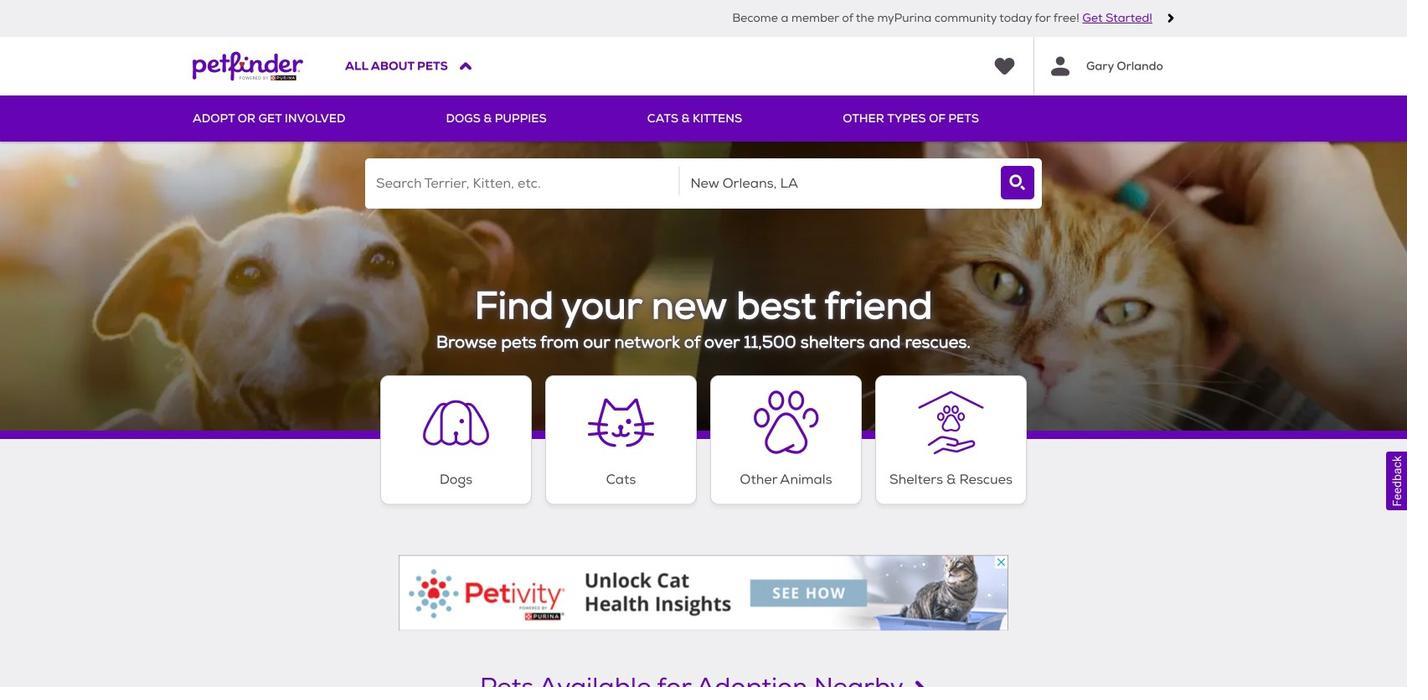 Task type: vqa. For each thing, say whether or not it's contained in the screenshot.
ADVERTISEMENT 'element'
yes



Task type: locate. For each thing, give the bounding box(es) containing it.
Search Terrier, Kitten, etc. text field
[[365, 158, 679, 209]]

primary element
[[193, 96, 1215, 142]]

advertisement element
[[399, 555, 1009, 631]]

petfinder logo image
[[193, 37, 303, 96]]

Enter City, State, or ZIP text field
[[680, 158, 994, 209]]



